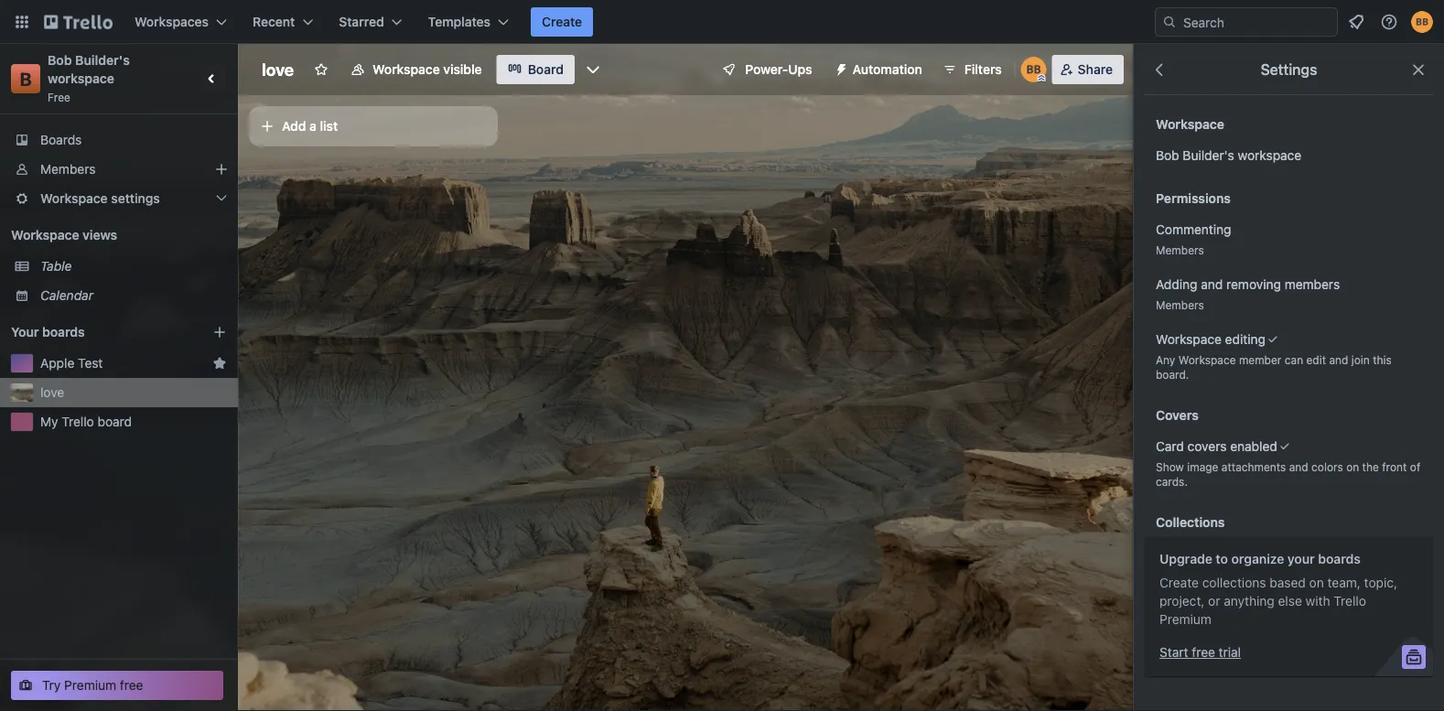 Task type: vqa. For each thing, say whether or not it's contained in the screenshot.
will
no



Task type: describe. For each thing, give the bounding box(es) containing it.
filters
[[964, 62, 1002, 77]]

board
[[528, 62, 564, 77]]

0 vertical spatial bob builder (bobbuilder40) image
[[1411, 11, 1433, 33]]

table link
[[40, 257, 227, 275]]

starred button
[[328, 7, 413, 37]]

b link
[[11, 64, 40, 93]]

the
[[1362, 460, 1379, 473]]

workspace for workspace visible
[[373, 62, 440, 77]]

trello inside upgrade to organize your boards create collections based on team, topic, project, or anything else with trello premium
[[1334, 593, 1366, 609]]

builder's for bob builder's workspace free
[[75, 53, 130, 68]]

workspace settings button
[[0, 184, 238, 213]]

b
[[20, 68, 32, 89]]

apple test
[[40, 356, 103, 371]]

premium inside try premium free button
[[64, 678, 116, 693]]

templates
[[428, 14, 491, 29]]

share button
[[1052, 55, 1124, 84]]

members
[[1285, 277, 1340, 292]]

settings
[[111, 191, 160, 206]]

topic,
[[1364, 575, 1397, 590]]

filters button
[[937, 55, 1007, 84]]

views
[[82, 227, 117, 243]]

and inside any workspace member can edit and join this board.
[[1329, 353, 1348, 366]]

anything
[[1224, 593, 1275, 609]]

power-
[[745, 62, 788, 77]]

my trello board link
[[40, 413, 227, 431]]

boards link
[[0, 125, 238, 155]]

try premium free button
[[11, 671, 223, 700]]

your
[[11, 324, 39, 340]]

covers
[[1188, 439, 1227, 454]]

1 vertical spatial bob builder's workspace link
[[1145, 139, 1433, 172]]

premium inside upgrade to organize your boards create collections based on team, topic, project, or anything else with trello premium
[[1160, 612, 1212, 627]]

0 vertical spatial bob builder's workspace link
[[48, 53, 133, 86]]

workspace inside any workspace member can edit and join this board.
[[1179, 353, 1236, 366]]

bob for bob builder's workspace
[[1156, 148, 1179, 163]]

front
[[1382, 460, 1407, 473]]

add a list
[[282, 119, 338, 134]]

join
[[1352, 353, 1370, 366]]

apple test link
[[40, 354, 205, 372]]

workspace for workspace views
[[11, 227, 79, 243]]

workspace editing
[[1156, 332, 1266, 347]]

test
[[78, 356, 103, 371]]

start free trial button
[[1160, 643, 1241, 662]]

of
[[1410, 460, 1421, 473]]

apple
[[40, 356, 74, 371]]

upgrade to organize your boards create collections based on team, topic, project, or anything else with trello premium
[[1160, 551, 1397, 627]]

and inside show image attachments and colors on the front of cards.
[[1289, 460, 1308, 473]]

ups
[[788, 62, 812, 77]]

starred
[[339, 14, 384, 29]]

builder's for bob builder's workspace
[[1183, 148, 1234, 163]]

calendar
[[40, 288, 93, 303]]

colors
[[1312, 460, 1343, 473]]

any
[[1156, 353, 1175, 366]]

board link
[[497, 55, 575, 84]]

workspace for bob builder's workspace
[[1238, 148, 1302, 163]]

0 vertical spatial members
[[40, 162, 96, 177]]

create button
[[531, 7, 593, 37]]

boards
[[40, 132, 82, 147]]

sm image
[[827, 55, 853, 81]]

bob for bob builder's workspace free
[[48, 53, 72, 68]]

collections
[[1202, 575, 1266, 590]]

star or unstar board image
[[314, 62, 329, 77]]

image
[[1187, 460, 1218, 473]]

starred icon image
[[212, 356, 227, 371]]

cards.
[[1156, 475, 1188, 488]]

add board image
[[212, 325, 227, 340]]

adding and removing members members
[[1156, 277, 1340, 311]]

customize views image
[[584, 60, 602, 79]]

0 horizontal spatial bob builder (bobbuilder40) image
[[1021, 57, 1047, 82]]

workspace for bob builder's workspace free
[[48, 71, 114, 86]]

members inside the adding and removing members members
[[1156, 298, 1204, 311]]

workspace for workspace settings
[[40, 191, 108, 206]]

table
[[40, 259, 72, 274]]

1 vertical spatial love
[[40, 385, 64, 400]]

start free trial
[[1160, 645, 1241, 660]]

workspace for workspace
[[1156, 117, 1224, 132]]

automation
[[853, 62, 922, 77]]

show image attachments and colors on the front of cards.
[[1156, 460, 1421, 488]]

edit
[[1306, 353, 1326, 366]]

removing
[[1226, 277, 1281, 292]]

or
[[1208, 593, 1220, 609]]

board
[[97, 414, 132, 429]]

primary element
[[0, 0, 1444, 44]]

a
[[309, 119, 317, 134]]

and inside the adding and removing members members
[[1201, 277, 1223, 292]]

templates button
[[417, 7, 520, 37]]

start
[[1160, 645, 1188, 660]]

automation button
[[827, 55, 933, 84]]

on inside show image attachments and colors on the front of cards.
[[1346, 460, 1359, 473]]

bob builder's workspace free
[[48, 53, 133, 103]]

attachments
[[1222, 460, 1286, 473]]

workspace visible
[[373, 62, 482, 77]]

collections
[[1156, 515, 1225, 530]]



Task type: locate. For each thing, give the bounding box(es) containing it.
workspace down settings
[[1238, 148, 1302, 163]]

add
[[282, 119, 306, 134]]

premium
[[1160, 612, 1212, 627], [64, 678, 116, 693]]

1 horizontal spatial bob builder (bobbuilder40) image
[[1411, 11, 1433, 33]]

create up project,
[[1160, 575, 1199, 590]]

members
[[40, 162, 96, 177], [1156, 243, 1204, 256], [1156, 298, 1204, 311]]

on up with
[[1309, 575, 1324, 590]]

upgrade
[[1160, 551, 1212, 566]]

and left colors
[[1289, 460, 1308, 473]]

bob builder (bobbuilder40) image
[[1411, 11, 1433, 33], [1021, 57, 1047, 82]]

1 horizontal spatial trello
[[1334, 593, 1366, 609]]

0 horizontal spatial and
[[1201, 277, 1223, 292]]

bob builder (bobbuilder40) image right filters
[[1021, 57, 1047, 82]]

bob up the permissions
[[1156, 148, 1179, 163]]

try premium free
[[42, 678, 143, 693]]

workspace inside the "bob builder's workspace free"
[[48, 71, 114, 86]]

builder's
[[75, 53, 130, 68], [1183, 148, 1234, 163]]

1 horizontal spatial premium
[[1160, 612, 1212, 627]]

1 horizontal spatial bob builder's workspace link
[[1145, 139, 1433, 172]]

1 vertical spatial on
[[1309, 575, 1324, 590]]

1 horizontal spatial love
[[262, 59, 294, 79]]

card
[[1156, 439, 1184, 454]]

builder's inside the "bob builder's workspace free"
[[75, 53, 130, 68]]

1 horizontal spatial workspace
[[1238, 148, 1302, 163]]

trial
[[1219, 645, 1241, 660]]

0 vertical spatial trello
[[62, 414, 94, 429]]

free left trial
[[1192, 645, 1215, 660]]

workspace up table on the left of the page
[[11, 227, 79, 243]]

commenting members
[[1156, 222, 1231, 256]]

bob up "free"
[[48, 53, 72, 68]]

to
[[1216, 551, 1228, 566]]

love up my
[[40, 385, 64, 400]]

workspace up any
[[1156, 332, 1222, 347]]

0 vertical spatial boards
[[42, 324, 85, 340]]

1 horizontal spatial on
[[1346, 460, 1359, 473]]

workspace for workspace editing
[[1156, 332, 1222, 347]]

workspace navigation collapse icon image
[[200, 66, 225, 92]]

workspace left visible
[[373, 62, 440, 77]]

back to home image
[[44, 7, 113, 37]]

adding
[[1156, 277, 1197, 292]]

0 vertical spatial workspace
[[48, 71, 114, 86]]

1 horizontal spatial create
[[1160, 575, 1199, 590]]

0 horizontal spatial trello
[[62, 414, 94, 429]]

0 horizontal spatial builder's
[[75, 53, 130, 68]]

0 horizontal spatial bob builder's workspace link
[[48, 53, 133, 86]]

with
[[1306, 593, 1330, 609]]

Search field
[[1177, 8, 1337, 36]]

1 vertical spatial builder's
[[1183, 148, 1234, 163]]

1 vertical spatial trello
[[1334, 593, 1366, 609]]

workspace up workspace views
[[40, 191, 108, 206]]

covers
[[1156, 408, 1199, 423]]

members down boards on the left top of the page
[[40, 162, 96, 177]]

free inside button
[[120, 678, 143, 693]]

0 vertical spatial builder's
[[75, 53, 130, 68]]

bob builder's workspace link down settings
[[1145, 139, 1433, 172]]

bob builder's workspace link up "free"
[[48, 53, 133, 86]]

my trello board
[[40, 414, 132, 429]]

builder's down back to home image
[[75, 53, 130, 68]]

this member is an admin of this board. image
[[1038, 74, 1046, 82]]

love left star or unstar board image
[[262, 59, 294, 79]]

on inside upgrade to organize your boards create collections based on team, topic, project, or anything else with trello premium
[[1309, 575, 1324, 590]]

1 vertical spatial boards
[[1318, 551, 1361, 566]]

0 horizontal spatial create
[[542, 14, 582, 29]]

workspace settings
[[40, 191, 160, 206]]

1 vertical spatial bob builder (bobbuilder40) image
[[1021, 57, 1047, 82]]

free inside button
[[1192, 645, 1215, 660]]

boards up team,
[[1318, 551, 1361, 566]]

your
[[1288, 551, 1315, 566]]

0 horizontal spatial boards
[[42, 324, 85, 340]]

on left the
[[1346, 460, 1359, 473]]

love link
[[40, 383, 227, 402]]

trello
[[62, 414, 94, 429], [1334, 593, 1366, 609]]

1 horizontal spatial free
[[1192, 645, 1215, 660]]

create
[[542, 14, 582, 29], [1160, 575, 1199, 590]]

0 vertical spatial create
[[542, 14, 582, 29]]

add a list button
[[249, 106, 498, 146]]

settings
[[1261, 61, 1317, 78]]

workspace inside dropdown button
[[40, 191, 108, 206]]

list
[[320, 119, 338, 134]]

board.
[[1156, 368, 1189, 381]]

else
[[1278, 593, 1302, 609]]

workspace
[[373, 62, 440, 77], [1156, 117, 1224, 132], [40, 191, 108, 206], [11, 227, 79, 243], [1156, 332, 1222, 347], [1179, 353, 1236, 366]]

0 vertical spatial and
[[1201, 277, 1223, 292]]

create inside upgrade to organize your boards create collections based on team, topic, project, or anything else with trello premium
[[1160, 575, 1199, 590]]

bob builder (bobbuilder40) image right open information menu icon
[[1411, 11, 1433, 33]]

show
[[1156, 460, 1184, 473]]

0 horizontal spatial free
[[120, 678, 143, 693]]

boards inside upgrade to organize your boards create collections based on team, topic, project, or anything else with trello premium
[[1318, 551, 1361, 566]]

0 notifications image
[[1345, 11, 1367, 33]]

members down commenting
[[1156, 243, 1204, 256]]

my
[[40, 414, 58, 429]]

0 horizontal spatial bob
[[48, 53, 72, 68]]

create up board
[[542, 14, 582, 29]]

your boards with 3 items element
[[11, 321, 185, 343]]

premium right try
[[64, 678, 116, 693]]

2 vertical spatial members
[[1156, 298, 1204, 311]]

project,
[[1160, 593, 1205, 609]]

this
[[1373, 353, 1392, 366]]

editing
[[1225, 332, 1266, 347]]

1 horizontal spatial builder's
[[1183, 148, 1234, 163]]

love
[[262, 59, 294, 79], [40, 385, 64, 400]]

members down adding on the right of the page
[[1156, 298, 1204, 311]]

bob
[[48, 53, 72, 68], [1156, 148, 1179, 163]]

0 vertical spatial on
[[1346, 460, 1359, 473]]

free
[[1192, 645, 1215, 660], [120, 678, 143, 693]]

permissions
[[1156, 191, 1231, 206]]

workspace up "free"
[[48, 71, 114, 86]]

1 vertical spatial premium
[[64, 678, 116, 693]]

search image
[[1162, 15, 1177, 29]]

1 vertical spatial bob
[[1156, 148, 1179, 163]]

commenting
[[1156, 222, 1231, 237]]

0 horizontal spatial workspace
[[48, 71, 114, 86]]

on
[[1346, 460, 1359, 473], [1309, 575, 1324, 590]]

0 vertical spatial bob
[[48, 53, 72, 68]]

1 horizontal spatial and
[[1289, 460, 1308, 473]]

0 horizontal spatial premium
[[64, 678, 116, 693]]

power-ups
[[745, 62, 812, 77]]

1 horizontal spatial bob
[[1156, 148, 1179, 163]]

team,
[[1328, 575, 1361, 590]]

and right adding on the right of the page
[[1201, 277, 1223, 292]]

visible
[[443, 62, 482, 77]]

1 vertical spatial workspace
[[1238, 148, 1302, 163]]

0 horizontal spatial on
[[1309, 575, 1324, 590]]

1 vertical spatial members
[[1156, 243, 1204, 256]]

workspace visible button
[[340, 55, 493, 84]]

bob inside the "bob builder's workspace free"
[[48, 53, 72, 68]]

open information menu image
[[1380, 13, 1398, 31]]

1 vertical spatial free
[[120, 678, 143, 693]]

builder's up the permissions
[[1183, 148, 1234, 163]]

love inside board name text field
[[262, 59, 294, 79]]

Board name text field
[[253, 55, 303, 84]]

free right try
[[120, 678, 143, 693]]

0 horizontal spatial love
[[40, 385, 64, 400]]

workspace inside button
[[373, 62, 440, 77]]

2 horizontal spatial and
[[1329, 353, 1348, 366]]

2 vertical spatial and
[[1289, 460, 1308, 473]]

member
[[1239, 353, 1282, 366]]

premium down project,
[[1160, 612, 1212, 627]]

0 vertical spatial love
[[262, 59, 294, 79]]

free
[[48, 91, 70, 103]]

1 horizontal spatial boards
[[1318, 551, 1361, 566]]

and left join
[[1329, 353, 1348, 366]]

recent button
[[242, 7, 324, 37]]

calendar link
[[40, 286, 227, 305]]

1 vertical spatial create
[[1160, 575, 1199, 590]]

your boards
[[11, 324, 85, 340]]

0 vertical spatial premium
[[1160, 612, 1212, 627]]

members inside commenting members
[[1156, 243, 1204, 256]]

share
[[1078, 62, 1113, 77]]

workspace down workspace editing
[[1179, 353, 1236, 366]]

card covers enabled
[[1156, 439, 1277, 454]]

0 vertical spatial free
[[1192, 645, 1215, 660]]

can
[[1285, 353, 1303, 366]]

trello down team,
[[1334, 593, 1366, 609]]

bob builder's workspace
[[1156, 148, 1302, 163]]

based
[[1270, 575, 1306, 590]]

workspace
[[48, 71, 114, 86], [1238, 148, 1302, 163]]

organize
[[1231, 551, 1284, 566]]

boards up apple
[[42, 324, 85, 340]]

members link
[[0, 155, 238, 184]]

workspace up bob builder's workspace
[[1156, 117, 1224, 132]]

create inside button
[[542, 14, 582, 29]]

any workspace member can edit and join this board.
[[1156, 353, 1392, 381]]

recent
[[253, 14, 295, 29]]

trello right my
[[62, 414, 94, 429]]

workspaces
[[135, 14, 209, 29]]

1 vertical spatial and
[[1329, 353, 1348, 366]]

try
[[42, 678, 61, 693]]

enabled
[[1230, 439, 1277, 454]]

workspace views
[[11, 227, 117, 243]]

and
[[1201, 277, 1223, 292], [1329, 353, 1348, 366], [1289, 460, 1308, 473]]

power-ups button
[[709, 55, 823, 84]]



